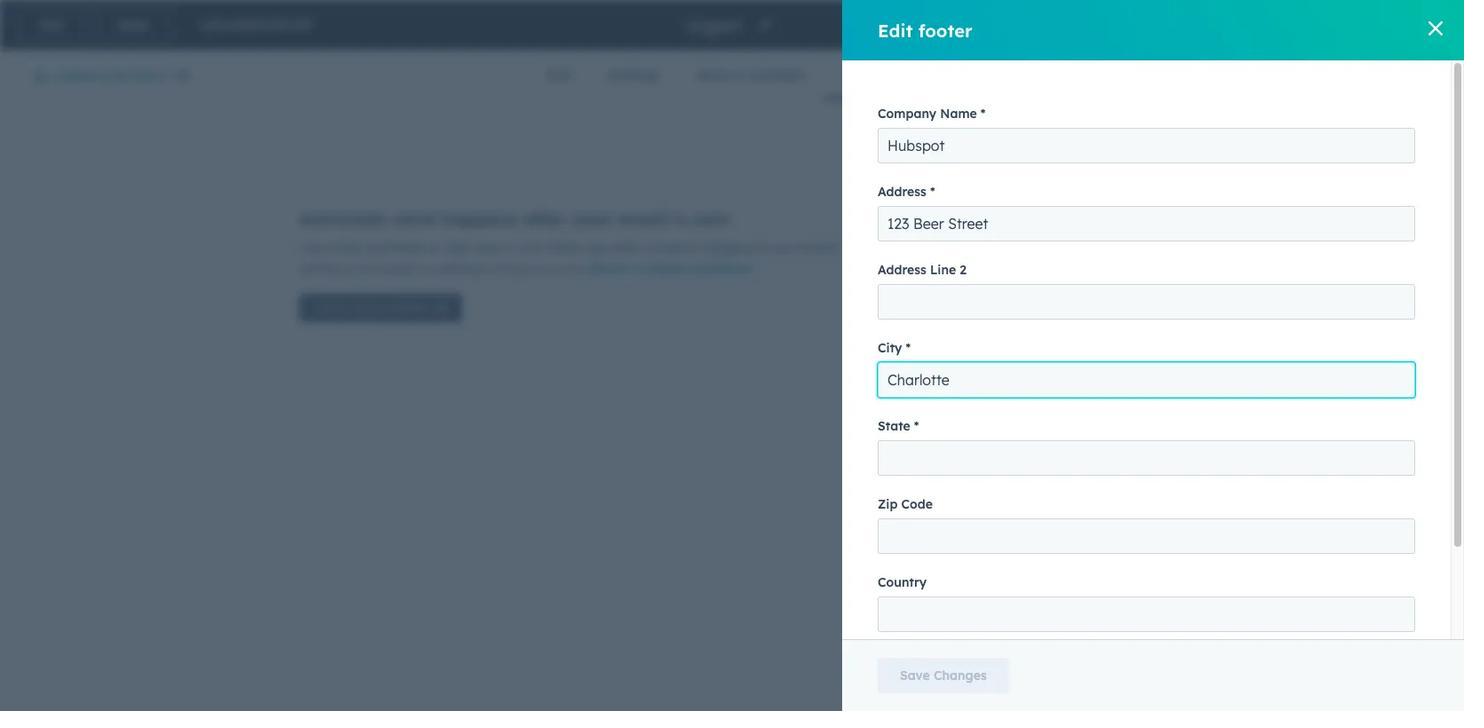 Task type: describe. For each thing, give the bounding box(es) containing it.
and
[[1369, 17, 1392, 33]]

send
[[1396, 17, 1425, 33]]

save for save changes
[[900, 668, 930, 684]]

actions
[[1384, 67, 1421, 80]]

actions button
[[1369, 60, 1447, 88]]

close image
[[1429, 21, 1443, 36]]

what's
[[588, 261, 631, 277]]

send test email button
[[1250, 60, 1358, 88]]

review and send
[[1321, 17, 1425, 33]]

what
[[392, 208, 436, 230]]

sent
[[693, 208, 730, 230]]

changes
[[934, 668, 987, 684]]

use simple workflows to take care of your follow-ups after contacts engage with your email. for example, sending more emails or adding contacts to a list.
[[299, 240, 917, 277]]

workflow?
[[691, 261, 754, 277]]

9:54
[[266, 16, 290, 32]]

exit button
[[18, 7, 86, 43]]

1 vertical spatial to
[[539, 261, 551, 277]]

name
[[940, 106, 977, 122]]

0 horizontal spatial after
[[523, 208, 567, 230]]

follow-
[[547, 240, 586, 256]]

list.
[[566, 261, 585, 277]]

adding
[[439, 261, 481, 277]]

email inside send test email button
[[1316, 67, 1343, 80]]

save changes button
[[878, 659, 1009, 694]]

a inside what's a simple workflow? button
[[634, 261, 643, 277]]

of
[[502, 240, 514, 256]]

last
[[199, 16, 224, 32]]

exit
[[40, 17, 63, 33]]

review
[[1321, 17, 1365, 33]]

save button
[[96, 7, 171, 43]]

State text field
[[878, 441, 1416, 476]]

0 vertical spatial contacts
[[643, 240, 694, 256]]

what's a simple workflow?
[[588, 261, 754, 277]]

create a/b test button down exit
[[33, 69, 152, 85]]

country
[[878, 575, 927, 591]]

use
[[299, 240, 321, 256]]

0 horizontal spatial your
[[517, 240, 544, 256]]

am
[[294, 16, 313, 32]]

care
[[473, 240, 499, 256]]

zip
[[878, 497, 898, 513]]

review and send button
[[1299, 7, 1447, 43]]

Address text field
[[878, 206, 1416, 242]]

for
[[841, 240, 861, 256]]

is
[[673, 208, 687, 230]]

address for address
[[878, 184, 927, 200]]

settings link
[[590, 51, 678, 100]]

2 horizontal spatial your
[[773, 240, 800, 256]]

take
[[444, 240, 469, 256]]

Zip Code text field
[[878, 519, 1416, 555]]

create for create simple workflow
[[314, 301, 348, 315]]

state
[[878, 419, 911, 435]]

create a/b test
[[56, 69, 152, 85]]

save for save
[[119, 17, 149, 33]]

simple for workflows
[[325, 240, 363, 256]]

0 horizontal spatial contacts
[[484, 261, 535, 277]]



Task type: locate. For each thing, give the bounding box(es) containing it.
or left schedule
[[732, 68, 746, 84]]

more
[[349, 261, 379, 277]]

to left list.
[[539, 261, 551, 277]]

save
[[119, 17, 149, 33], [900, 668, 930, 684]]

after inside use simple workflows to take care of your follow-ups after contacts engage with your email. for example, sending more emails or adding contacts to a list.
[[611, 240, 639, 256]]

or
[[732, 68, 746, 84], [424, 261, 436, 277]]

1 horizontal spatial test
[[1294, 67, 1313, 80]]

create simple workflow button
[[299, 294, 462, 323]]

edit
[[878, 19, 913, 41], [547, 68, 572, 84]]

1 horizontal spatial create
[[314, 301, 348, 315]]

test down review and send button
[[1294, 67, 1313, 80]]

1 horizontal spatial to
[[539, 261, 551, 277]]

Company Name text field
[[878, 128, 1416, 164]]

automation link
[[824, 51, 936, 100]]

to left take on the left
[[428, 240, 440, 256]]

saved
[[228, 16, 263, 32]]

automation
[[842, 68, 918, 84]]

company name
[[878, 106, 977, 122]]

0 vertical spatial save
[[119, 17, 149, 33]]

email left "is"
[[618, 208, 668, 230]]

to
[[428, 240, 440, 256], [539, 261, 551, 277]]

send for send or schedule
[[696, 68, 728, 84]]

save left changes
[[900, 668, 930, 684]]

simple down automate
[[325, 240, 363, 256]]

edit up automation link
[[878, 19, 913, 41]]

or inside use simple workflows to take care of your follow-ups after contacts engage with your email. for example, sending more emails or adding contacts to a list.
[[424, 261, 436, 277]]

send test email
[[1265, 67, 1343, 80]]

a/b
[[101, 69, 125, 85]]

create
[[56, 69, 97, 85], [314, 301, 348, 315]]

0 vertical spatial to
[[428, 240, 440, 256]]

your right with
[[773, 240, 800, 256]]

1 vertical spatial create
[[314, 301, 348, 315]]

edit inside dialog
[[878, 19, 913, 41]]

simple down "is"
[[646, 261, 687, 277]]

0 vertical spatial after
[[523, 208, 567, 230]]

or right emails
[[424, 261, 436, 277]]

0 horizontal spatial test
[[129, 69, 152, 85]]

a right what's
[[634, 261, 643, 277]]

0 horizontal spatial or
[[424, 261, 436, 277]]

simple down more
[[351, 301, 383, 315]]

Country text field
[[878, 597, 1416, 633]]

email.
[[803, 240, 838, 256]]

after up follow-
[[523, 208, 567, 230]]

your
[[572, 208, 613, 230], [517, 240, 544, 256], [773, 240, 800, 256]]

create simple workflow
[[314, 301, 431, 315]]

a
[[554, 261, 562, 277], [634, 261, 643, 277]]

1 vertical spatial save
[[900, 668, 930, 684]]

1 vertical spatial edit
[[547, 68, 572, 84]]

emails
[[382, 261, 420, 277]]

1 horizontal spatial after
[[611, 240, 639, 256]]

0 horizontal spatial send
[[696, 68, 728, 84]]

simple for workflow
[[351, 301, 383, 315]]

sending
[[299, 261, 345, 277]]

automate
[[299, 208, 386, 230]]

last saved 9:54 am
[[199, 16, 313, 32]]

address
[[878, 184, 927, 200], [878, 262, 927, 278]]

settings
[[608, 68, 660, 84]]

0 vertical spatial or
[[732, 68, 746, 84]]

what's a simple workflow? button
[[588, 259, 754, 280]]

edit footer
[[878, 19, 973, 41]]

create a/b test button down save button
[[18, 65, 190, 88]]

address for address line 2
[[878, 262, 927, 278]]

None field
[[683, 13, 748, 37]]

create for create a/b test
[[56, 69, 97, 85]]

2
[[960, 262, 967, 278]]

address line 2
[[878, 262, 967, 278]]

line
[[930, 262, 956, 278]]

1 address from the top
[[878, 184, 927, 200]]

0 horizontal spatial create
[[56, 69, 97, 85]]

edit for edit footer
[[878, 19, 913, 41]]

1 vertical spatial simple
[[646, 261, 687, 277]]

a left list.
[[554, 261, 562, 277]]

edit link
[[529, 51, 590, 100]]

1 horizontal spatial edit
[[878, 19, 913, 41]]

2 address from the top
[[878, 262, 927, 278]]

1 vertical spatial address
[[878, 262, 927, 278]]

0 horizontal spatial a
[[554, 261, 562, 277]]

your up ups
[[572, 208, 613, 230]]

after up what's
[[611, 240, 639, 256]]

test
[[1294, 67, 1313, 80], [129, 69, 152, 85]]

send or schedule link
[[678, 51, 824, 100]]

create down the sending
[[314, 301, 348, 315]]

footer
[[919, 19, 973, 41]]

workflow
[[386, 301, 431, 315]]

send for send test email
[[1265, 67, 1291, 80]]

1 a from the left
[[554, 261, 562, 277]]

contacts
[[643, 240, 694, 256], [484, 261, 535, 277]]

1 horizontal spatial a
[[634, 261, 643, 277]]

test inside button
[[1294, 67, 1313, 80]]

save up a/b
[[119, 17, 149, 33]]

send or schedule
[[696, 68, 807, 84]]

ups
[[586, 240, 607, 256]]

0 vertical spatial address
[[878, 184, 927, 200]]

email down review
[[1316, 67, 1343, 80]]

address up example,
[[878, 184, 927, 200]]

send inside button
[[1265, 67, 1291, 80]]

1 horizontal spatial contacts
[[643, 240, 694, 256]]

address down example,
[[878, 262, 927, 278]]

send
[[1265, 67, 1291, 80], [696, 68, 728, 84]]

engage
[[697, 240, 742, 256]]

0 horizontal spatial edit
[[547, 68, 572, 84]]

0 vertical spatial email
[[1316, 67, 1343, 80]]

1 horizontal spatial send
[[1265, 67, 1291, 80]]

edit left settings
[[547, 68, 572, 84]]

City text field
[[878, 363, 1416, 398]]

your right 'of'
[[517, 240, 544, 256]]

1 vertical spatial or
[[424, 261, 436, 277]]

edit for edit
[[547, 68, 572, 84]]

with
[[745, 240, 770, 256]]

automate what happens after your email is sent
[[299, 208, 730, 230]]

save inside "button"
[[900, 668, 930, 684]]

edit footer dialog
[[843, 0, 1465, 712]]

1 horizontal spatial your
[[572, 208, 613, 230]]

0 vertical spatial edit
[[878, 19, 913, 41]]

create left a/b
[[56, 69, 97, 85]]

happens
[[442, 208, 517, 230]]

code
[[902, 497, 933, 513]]

a inside use simple workflows to take care of your follow-ups after contacts engage with your email. for example, sending more emails or adding contacts to a list.
[[554, 261, 562, 277]]

schedule
[[750, 68, 807, 84]]

create a/b test button
[[18, 65, 190, 88], [33, 69, 152, 85]]

contacts down 'of'
[[484, 261, 535, 277]]

example,
[[864, 240, 917, 256]]

save changes
[[900, 668, 987, 684]]

simple inside use simple workflows to take care of your follow-ups after contacts engage with your email. for example, sending more emails or adding contacts to a list.
[[325, 240, 363, 256]]

1 horizontal spatial or
[[732, 68, 746, 84]]

1 vertical spatial contacts
[[484, 261, 535, 277]]

0 horizontal spatial to
[[428, 240, 440, 256]]

zip code
[[878, 497, 933, 513]]

workflows
[[366, 240, 425, 256]]

1 horizontal spatial email
[[1316, 67, 1343, 80]]

email
[[1316, 67, 1343, 80], [618, 208, 668, 230]]

1 vertical spatial after
[[611, 240, 639, 256]]

company
[[878, 106, 937, 122]]

test right a/b
[[129, 69, 152, 85]]

after
[[523, 208, 567, 230], [611, 240, 639, 256]]

save inside button
[[119, 17, 149, 33]]

Address Line 2 text field
[[878, 284, 1416, 320]]

0 horizontal spatial email
[[618, 208, 668, 230]]

contacts up what's a simple workflow?
[[643, 240, 694, 256]]

0 horizontal spatial save
[[119, 17, 149, 33]]

0 vertical spatial simple
[[325, 240, 363, 256]]

0 vertical spatial create
[[56, 69, 97, 85]]

city
[[878, 340, 902, 356]]

2 a from the left
[[634, 261, 643, 277]]

1 vertical spatial email
[[618, 208, 668, 230]]

simple
[[325, 240, 363, 256], [646, 261, 687, 277], [351, 301, 383, 315]]

2 vertical spatial simple
[[351, 301, 383, 315]]

1 horizontal spatial save
[[900, 668, 930, 684]]



Task type: vqa. For each thing, say whether or not it's contained in the screenshot.
top Save
yes



